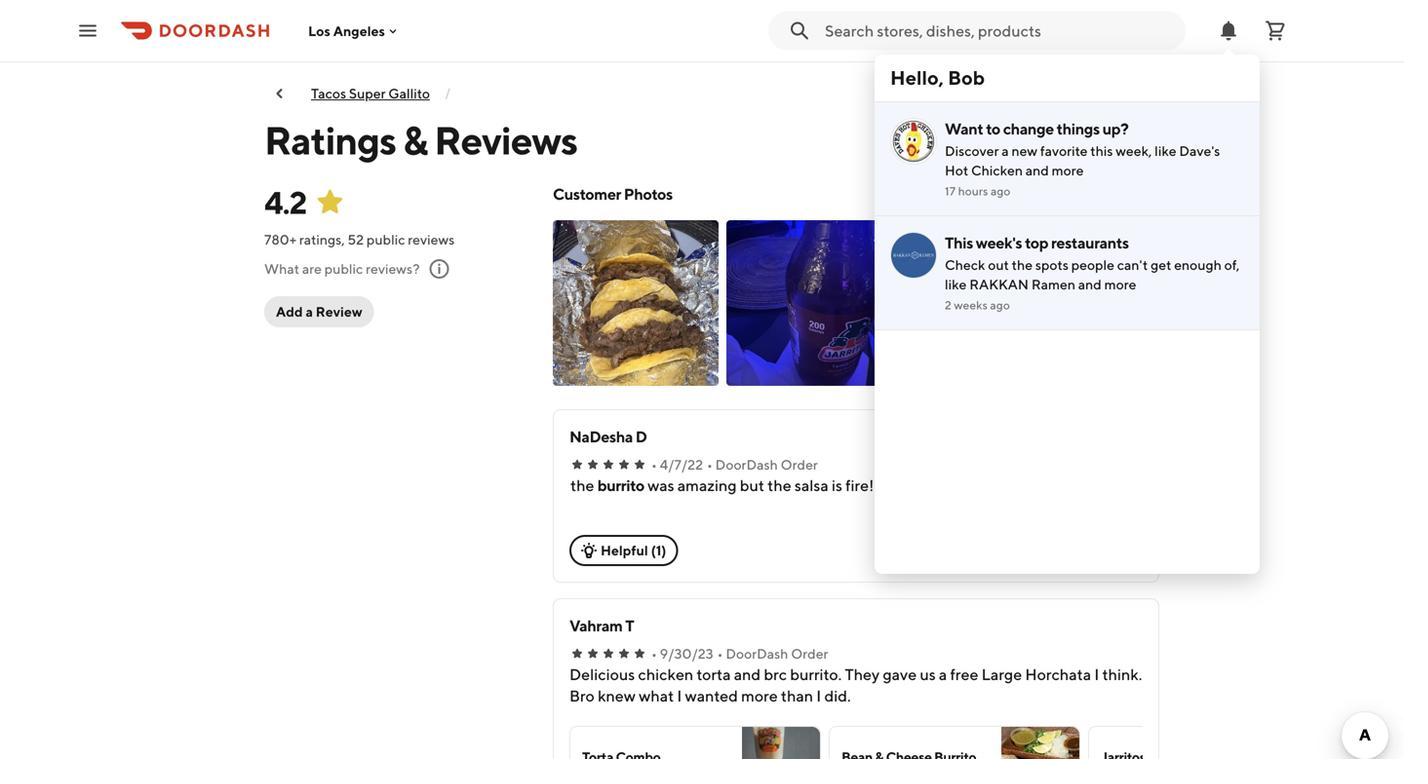 Task type: locate. For each thing, give the bounding box(es) containing it.
more
[[1052, 162, 1084, 178], [1104, 276, 1136, 293]]

nadesha d
[[569, 428, 647, 446]]

0 horizontal spatial more
[[1052, 162, 1084, 178]]

ratings
[[264, 117, 396, 163]]

1 vertical spatial doordash
[[726, 646, 788, 662]]

0 vertical spatial and
[[1026, 162, 1049, 178]]

what
[[264, 261, 299, 277]]

1 vertical spatial a
[[306, 304, 313, 320]]

1 vertical spatial ago
[[990, 298, 1010, 312]]

vahram t
[[569, 617, 634, 635]]

want
[[945, 119, 983, 138]]

a left new
[[1002, 143, 1009, 159]]

los angeles button
[[308, 23, 401, 39]]

0 horizontal spatial public
[[324, 261, 363, 277]]

more down can't
[[1104, 276, 1136, 293]]

public down ,
[[324, 261, 363, 277]]

things
[[1057, 119, 1100, 138]]

rakkan
[[969, 276, 1029, 293]]

top
[[1025, 234, 1048, 252]]

burrito button
[[597, 475, 644, 496]]

780+
[[264, 232, 296, 248]]

to
[[986, 119, 1000, 138]]

doordash right 9/30/23
[[726, 646, 788, 662]]

1 horizontal spatial more
[[1104, 276, 1136, 293]]

nadesha
[[569, 428, 633, 446]]

and down new
[[1026, 162, 1049, 178]]

burrito
[[597, 476, 644, 495]]

order
[[781, 457, 818, 473], [791, 646, 828, 662]]

bob
[[948, 66, 985, 89]]

reviews?
[[366, 261, 420, 277]]

4.2
[[264, 184, 307, 221]]

week,
[[1116, 143, 1152, 159]]

1 vertical spatial and
[[1078, 276, 1102, 293]]

0 vertical spatial more
[[1052, 162, 1084, 178]]

more down favorite
[[1052, 162, 1084, 178]]

more inside this week's top restaurants check out the spots people can't get enough of, like rakkan ramen and more 2 weeks ago
[[1104, 276, 1136, 293]]

public
[[367, 232, 405, 248], [324, 261, 363, 277]]

0 vertical spatial order
[[781, 457, 818, 473]]

weeks
[[954, 298, 988, 312]]

1 horizontal spatial a
[[1002, 143, 1009, 159]]

0 horizontal spatial like
[[945, 276, 967, 293]]

ramen
[[1031, 276, 1075, 293]]

this
[[1090, 143, 1113, 159]]

hello,
[[890, 66, 944, 89]]

get
[[1151, 257, 1171, 273]]

ago down rakkan
[[990, 298, 1010, 312]]

1 vertical spatial more
[[1104, 276, 1136, 293]]

1 vertical spatial public
[[324, 261, 363, 277]]

notification bell image
[[1217, 19, 1240, 42]]

back to store button image
[[272, 86, 288, 101]]

doordash right 4/7/22 at the bottom of the page
[[715, 457, 778, 473]]

1 ago from the top
[[991, 184, 1011, 198]]

bean & cheese burrito image
[[1001, 727, 1079, 760]]

order for t
[[791, 646, 828, 662]]

•
[[651, 457, 657, 473], [707, 457, 713, 473], [651, 646, 657, 662], [717, 646, 723, 662]]

17
[[945, 184, 956, 198]]

0 vertical spatial like
[[1155, 143, 1176, 159]]

restaurants
[[1051, 234, 1129, 252]]

like inside want to change things up? discover a new favorite this week, like dave's hot chicken and more 17 hours ago
[[1155, 143, 1176, 159]]

2 ago from the top
[[990, 298, 1010, 312]]

0 vertical spatial doordash
[[715, 457, 778, 473]]

people
[[1071, 257, 1114, 273]]

• 9/30/23 • doordash order
[[651, 646, 828, 662]]

item photo 1 image
[[553, 220, 719, 386]]

ago inside this week's top restaurants check out the spots people can't get enough of, like rakkan ramen and more 2 weeks ago
[[990, 298, 1010, 312]]

photos
[[624, 185, 673, 203]]

1 vertical spatial like
[[945, 276, 967, 293]]

hello, bob
[[890, 66, 985, 89]]

enough
[[1174, 257, 1222, 273]]

ago
[[991, 184, 1011, 198], [990, 298, 1010, 312]]

like down check
[[945, 276, 967, 293]]

spots
[[1035, 257, 1069, 273]]

0 vertical spatial public
[[367, 232, 405, 248]]

a right add
[[306, 304, 313, 320]]

(1)
[[651, 543, 666, 559]]

out
[[988, 257, 1009, 273]]

0 vertical spatial a
[[1002, 143, 1009, 159]]

want to change things up? discover a new favorite this week, like dave's hot chicken and more 17 hours ago
[[945, 119, 1220, 198]]

tacos
[[311, 85, 346, 101]]

can't
[[1117, 257, 1148, 273]]

1 horizontal spatial public
[[367, 232, 405, 248]]

t
[[625, 617, 634, 635]]

reviews
[[408, 232, 455, 248]]

like
[[1155, 143, 1176, 159], [945, 276, 967, 293]]

gallito
[[388, 85, 430, 101]]

this
[[945, 234, 973, 252]]

like right week,
[[1155, 143, 1176, 159]]

doordash
[[715, 457, 778, 473], [726, 646, 788, 662]]

and
[[1026, 162, 1049, 178], [1078, 276, 1102, 293]]

a
[[1002, 143, 1009, 159], [306, 304, 313, 320]]

ago down chicken
[[991, 184, 1011, 198]]

52
[[348, 232, 364, 248]]

public up reviews?
[[367, 232, 405, 248]]

0 horizontal spatial and
[[1026, 162, 1049, 178]]

0 vertical spatial ago
[[991, 184, 1011, 198]]

discover
[[945, 143, 999, 159]]

add a review button
[[264, 296, 374, 328]]

1 vertical spatial order
[[791, 646, 828, 662]]

and inside want to change things up? discover a new favorite this week, like dave's hot chicken and more 17 hours ago
[[1026, 162, 1049, 178]]

helpful
[[601, 543, 648, 559]]

and down people
[[1078, 276, 1102, 293]]

ratings
[[299, 232, 341, 248]]

0 horizontal spatial a
[[306, 304, 313, 320]]

1 horizontal spatial and
[[1078, 276, 1102, 293]]

helpful (1) button
[[569, 535, 678, 566]]

1 horizontal spatial like
[[1155, 143, 1176, 159]]



Task type: describe. For each thing, give the bounding box(es) containing it.
ago inside want to change things up? discover a new favorite this week, like dave's hot chicken and more 17 hours ago
[[991, 184, 1011, 198]]

item photo 3 image
[[900, 220, 1066, 386]]

add a review
[[276, 304, 362, 320]]

• right 9/30/23
[[717, 646, 723, 662]]

the
[[1012, 257, 1033, 273]]

reviews
[[434, 117, 577, 163]]

• right 4/7/22 at the bottom of the page
[[707, 457, 713, 473]]

Store search: begin typing to search for stores available on DoorDash text field
[[825, 20, 1174, 41]]

favorite
[[1040, 143, 1088, 159]]

• 4/7/22 • doordash order
[[651, 457, 818, 473]]

4/7/22
[[660, 457, 703, 473]]

doordash for vahram t
[[726, 646, 788, 662]]

dave's
[[1179, 143, 1220, 159]]

tacos super gallito link
[[311, 85, 430, 101]]

what are public reviews?
[[264, 261, 420, 277]]

check
[[945, 257, 985, 273]]

d
[[636, 428, 647, 446]]

super
[[349, 85, 386, 101]]

tacos super gallito
[[311, 85, 430, 101]]

los angeles
[[308, 23, 385, 39]]

a inside want to change things up? discover a new favorite this week, like dave's hot chicken and more 17 hours ago
[[1002, 143, 1009, 159]]

week's
[[976, 234, 1022, 252]]

chicken
[[971, 162, 1023, 178]]

ratings & reviews
[[264, 117, 577, 163]]

780+ ratings , 52 public reviews
[[264, 232, 455, 248]]

0 items, open order cart image
[[1264, 19, 1287, 42]]

add
[[276, 304, 303, 320]]

&
[[403, 117, 427, 163]]

customer photos
[[553, 185, 673, 203]]

more inside want to change things up? discover a new favorite this week, like dave's hot chicken and more 17 hours ago
[[1052, 162, 1084, 178]]

customer
[[553, 185, 621, 203]]

• left 4/7/22 at the bottom of the page
[[651, 457, 657, 473]]

9/30/23
[[660, 646, 713, 662]]

,
[[341, 232, 345, 248]]

open menu image
[[76, 19, 99, 42]]

are
[[302, 261, 322, 277]]

vahram
[[569, 617, 623, 635]]

this week's top restaurants check out the spots people can't get enough of, like rakkan ramen and more 2 weeks ago
[[945, 234, 1240, 312]]

order for d
[[781, 457, 818, 473]]

hours
[[958, 184, 988, 198]]

up?
[[1102, 119, 1129, 138]]

los
[[308, 23, 330, 39]]

new
[[1012, 143, 1037, 159]]

helpful (1)
[[601, 543, 666, 559]]

2
[[945, 298, 951, 312]]

angeles
[[333, 23, 385, 39]]

a inside button
[[306, 304, 313, 320]]

item photo 2 image
[[726, 220, 892, 386]]

doordash for nadesha d
[[715, 457, 778, 473]]

and inside this week's top restaurants check out the spots people can't get enough of, like rakkan ramen and more 2 weeks ago
[[1078, 276, 1102, 293]]

like inside this week's top restaurants check out the spots people can't get enough of, like rakkan ramen and more 2 weeks ago
[[945, 276, 967, 293]]

of,
[[1224, 257, 1240, 273]]

review
[[316, 304, 362, 320]]

• left 9/30/23
[[651, 646, 657, 662]]

change
[[1003, 119, 1054, 138]]

torta combo image
[[742, 727, 820, 760]]

hot
[[945, 162, 968, 178]]



Task type: vqa. For each thing, say whether or not it's contained in the screenshot.
Los
yes



